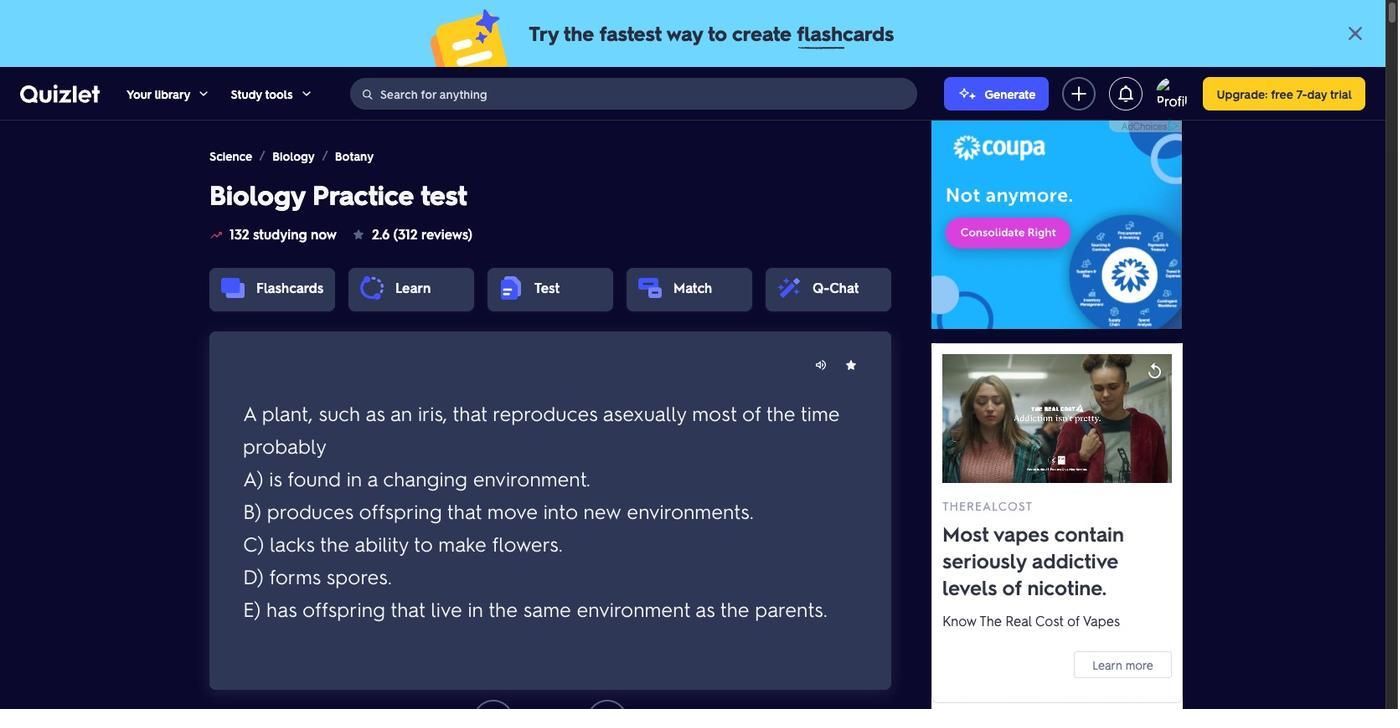Task type: locate. For each thing, give the bounding box(es) containing it.
your library
[[127, 86, 191, 101]]

2 advertisement region from the top
[[932, 344, 1184, 710]]

that
[[453, 400, 487, 426], [447, 498, 482, 524], [391, 596, 425, 622]]

as left an
[[366, 400, 385, 426]]

advertisement region
[[932, 121, 1184, 330], [932, 344, 1184, 710]]

upgrade: free 7-day trial button
[[1204, 77, 1366, 110]]

create image
[[1070, 83, 1090, 104]]

arrow right image
[[594, 707, 621, 710]]

the down produces
[[320, 531, 350, 557]]

2 slash forward image from the left
[[318, 149, 332, 163]]

create
[[733, 20, 792, 46]]

iris,
[[418, 400, 448, 426]]

0 vertical spatial to
[[708, 20, 727, 46]]

search image
[[361, 88, 374, 101]]

studying
[[253, 225, 307, 243]]

star filled image
[[845, 359, 858, 372], [845, 359, 858, 372]]

the left parents.
[[721, 596, 750, 622]]

in right live
[[468, 596, 484, 622]]

spores.
[[327, 564, 392, 590]]

that left live
[[391, 596, 425, 622]]

Search field
[[351, 78, 917, 110]]

that up make
[[447, 498, 482, 524]]

free
[[1272, 86, 1294, 101]]

1 vertical spatial in
[[468, 596, 484, 622]]

has
[[267, 596, 297, 622]]

try
[[529, 20, 559, 46]]

0 vertical spatial biology
[[273, 148, 315, 163]]

in
[[347, 466, 362, 492], [468, 596, 484, 622]]

0 horizontal spatial to
[[414, 531, 433, 557]]

lacks
[[270, 531, 315, 557]]

study tools
[[231, 86, 293, 101]]

None search field
[[350, 78, 918, 110]]

0 vertical spatial advertisement region
[[932, 121, 1184, 330]]

match link
[[674, 279, 713, 297]]

to right the way
[[708, 20, 727, 46]]

the right "of"
[[767, 400, 796, 426]]

test link
[[535, 279, 560, 297]]

ability
[[355, 531, 409, 557]]

environment.
[[473, 466, 591, 492]]

quizlet image
[[20, 84, 100, 103], [20, 85, 100, 103]]

e)
[[243, 596, 261, 622]]

1 horizontal spatial slash forward image
[[318, 149, 332, 163]]

e
[[543, 494, 558, 529]]

the
[[564, 20, 594, 46], [767, 400, 796, 426], [320, 531, 350, 557], [489, 596, 518, 622], [721, 596, 750, 622]]

(312
[[393, 225, 418, 243]]

your library button
[[127, 67, 211, 120]]

biology for biology
[[273, 148, 315, 163]]

1 horizontal spatial to
[[708, 20, 727, 46]]

practice
[[313, 177, 414, 212]]

upgrade: free 7-day trial
[[1217, 86, 1353, 101]]

botany link
[[335, 148, 374, 164]]

plant,
[[262, 400, 313, 426]]

a plant, such as an iris, that reproduces asexually most of the time probably
a) is found in a changing environment.
b) produces offspring that move into new environments.
c) lacks the ability to make flowers.
d) forms spores.
e) has offspring that live in the same environment as the parents. element
[[243, 379, 858, 644]]

that right iris,
[[453, 400, 487, 426]]

a
[[243, 400, 256, 426]]

to
[[708, 20, 727, 46], [414, 531, 433, 557]]

0 vertical spatial as
[[366, 400, 385, 426]]

1 vertical spatial as
[[696, 596, 715, 622]]

into
[[544, 498, 578, 524]]

slash forward image
[[256, 149, 269, 163], [318, 149, 332, 163]]

found
[[288, 466, 341, 492]]

biology up 132
[[210, 177, 305, 212]]

probably
[[243, 433, 327, 459]]

offspring up ability
[[359, 498, 442, 524]]

in left a
[[347, 466, 362, 492]]

reproduces
[[493, 400, 598, 426]]

c)
[[243, 531, 264, 557]]

a plant, such as an iris, that reproduces asexually most of the time probably a) is found in a changing environment. b) produces offspring that move into new environments. c) lacks the ability to make flowers. d) forms spores. e) has offspring that live in the same environment as the parents.
[[243, 400, 840, 622]]

star filled image
[[352, 228, 365, 241]]

1 vertical spatial to
[[414, 531, 433, 557]]

flashcards link
[[256, 279, 324, 297]]

as
[[366, 400, 385, 426], [696, 596, 715, 622]]

match
[[674, 279, 713, 297]]

day
[[1308, 86, 1328, 101]]

0 horizontal spatial in
[[347, 466, 362, 492]]

study tools button
[[231, 67, 313, 120]]

q-chat link
[[813, 279, 859, 297]]

same
[[524, 596, 571, 622]]

slash forward image left 'biology' link
[[256, 149, 269, 163]]

0 horizontal spatial slash forward image
[[256, 149, 269, 163]]

0 vertical spatial offspring
[[359, 498, 442, 524]]

environment
[[577, 596, 691, 622]]

generate button
[[945, 77, 1050, 110]]

new
[[584, 498, 622, 524]]

sound image
[[815, 359, 828, 372], [815, 359, 828, 372]]

arrow left image
[[480, 707, 507, 710]]

study
[[231, 86, 262, 101]]

asexually
[[603, 400, 687, 426]]

Search text field
[[380, 78, 913, 110]]

offspring
[[359, 498, 442, 524], [303, 596, 386, 622]]

sound image for a plant, such as an iris, that reproduces asexually most of the time probably
[[815, 359, 828, 372]]

2.6
[[372, 225, 390, 243]]

1 vertical spatial biology
[[210, 177, 305, 212]]

slash forward image left botany
[[318, 149, 332, 163]]

offspring down "spores."
[[303, 596, 386, 622]]

0 vertical spatial that
[[453, 400, 487, 426]]

reviews)
[[422, 225, 473, 243]]

biology practice test
[[210, 177, 467, 212]]

d)
[[243, 564, 264, 590]]

live
[[431, 596, 462, 622]]

biology link
[[273, 148, 315, 164]]

2.6 (312 reviews)
[[372, 225, 473, 243]]

botany
[[335, 148, 374, 163]]

1 slash forward image from the left
[[256, 149, 269, 163]]

to left make
[[414, 531, 433, 557]]

0 vertical spatial in
[[347, 466, 362, 492]]

biology
[[273, 148, 315, 163], [210, 177, 305, 212]]

biology up biology practice test
[[273, 148, 315, 163]]

biology for biology practice test
[[210, 177, 305, 212]]

1 vertical spatial advertisement region
[[932, 344, 1184, 710]]

is
[[269, 466, 282, 492]]

1 advertisement region from the top
[[932, 121, 1184, 330]]

q-chat
[[813, 279, 859, 297]]

as right environment
[[696, 596, 715, 622]]

1 horizontal spatial as
[[696, 596, 715, 622]]



Task type: describe. For each thing, give the bounding box(es) containing it.
your
[[127, 86, 152, 101]]

such
[[319, 400, 361, 426]]

caret down image
[[300, 87, 313, 100]]

a
[[367, 466, 378, 492]]

test
[[421, 177, 467, 212]]

generate
[[985, 86, 1036, 101]]

fastest
[[600, 20, 662, 46]]

now
[[311, 225, 337, 243]]

chat
[[830, 279, 859, 297]]

upgrade:
[[1217, 86, 1269, 101]]

flowers.
[[492, 531, 563, 557]]

2 vertical spatial that
[[391, 596, 425, 622]]

test
[[535, 279, 560, 297]]

the left the same at the bottom of page
[[489, 596, 518, 622]]

produces
[[267, 498, 354, 524]]

bell image
[[1117, 83, 1137, 104]]

library
[[155, 86, 191, 101]]

7-
[[1297, 86, 1308, 101]]

the right try
[[564, 20, 594, 46]]

to inside a plant, such as an iris, that reproduces asexually most of the time probably a) is found in a changing environment. b) produces offspring that move into new environments. c) lacks the ability to make flowers. d) forms spores. e) has offspring that live in the same environment as the parents.
[[414, 531, 433, 557]]

2.6 (312 reviews) button
[[350, 215, 475, 255]]

star filled image for e
[[845, 359, 858, 372]]

most
[[693, 400, 737, 426]]

learn link
[[396, 279, 431, 297]]

1 vertical spatial that
[[447, 498, 482, 524]]

q-
[[813, 279, 830, 297]]

slash forward image for science
[[256, 149, 269, 163]]

profile picture image
[[1157, 77, 1191, 110]]

0 horizontal spatial as
[[366, 400, 385, 426]]

star filled image for a plant, such as an iris, that reproduces asexually most of the time probably
[[845, 359, 858, 372]]

caret down image
[[197, 87, 211, 100]]

sound image for e
[[815, 359, 828, 372]]

1 quizlet image from the top
[[20, 84, 100, 103]]

move
[[488, 498, 538, 524]]

of
[[743, 400, 761, 426]]

132
[[230, 225, 249, 243]]

1 horizontal spatial in
[[468, 596, 484, 622]]

tools
[[265, 86, 293, 101]]

parents.
[[756, 596, 828, 622]]

try the fastest way to create flashcards
[[529, 20, 895, 46]]

time
[[801, 400, 840, 426]]

environments.
[[627, 498, 754, 524]]

slash forward image for biology
[[318, 149, 332, 163]]

flashcards
[[256, 279, 324, 297]]

a)
[[243, 466, 264, 492]]

learn
[[396, 279, 431, 297]]

forms
[[269, 564, 321, 590]]

sparkle image
[[958, 83, 979, 104]]

changing
[[383, 466, 468, 492]]

flashcards
[[797, 20, 895, 46]]

science link
[[210, 148, 252, 164]]

trial
[[1331, 86, 1353, 101]]

1 vertical spatial offspring
[[303, 596, 386, 622]]

2 quizlet image from the top
[[20, 85, 100, 103]]

dismiss image
[[1346, 23, 1366, 44]]

way
[[667, 20, 703, 46]]

an
[[391, 400, 413, 426]]

132 studying now
[[230, 225, 337, 243]]

b)
[[243, 498, 262, 524]]

science
[[210, 148, 252, 163]]

make
[[439, 531, 487, 557]]



Task type: vqa. For each thing, say whether or not it's contained in the screenshot.
star filled image to the top
yes



